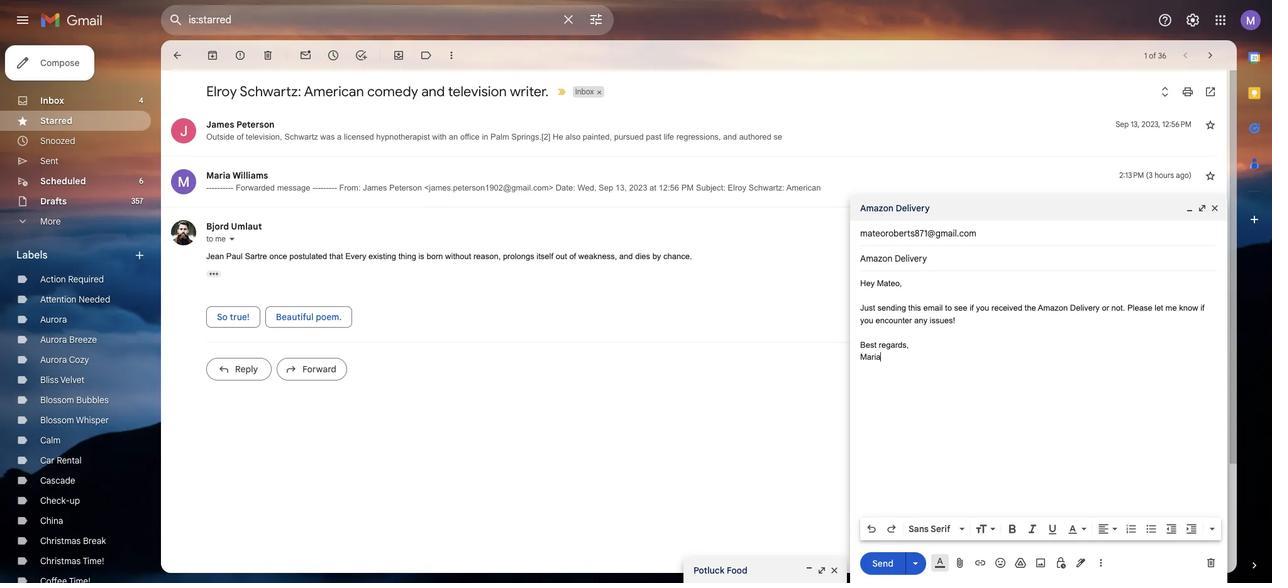 Task type: vqa. For each thing, say whether or not it's contained in the screenshot.
lived
no



Task type: describe. For each thing, give the bounding box(es) containing it.
reason,
[[474, 252, 501, 261]]

christmas for christmas break
[[40, 535, 81, 547]]

scheduled
[[40, 175, 86, 187]]

american inside list
[[787, 183, 821, 192]]

any
[[915, 315, 928, 325]]

2 - from the left
[[209, 183, 212, 192]]

required
[[68, 274, 104, 285]]

or
[[1102, 303, 1110, 313]]

not starred image
[[1205, 118, 1217, 131]]

aurora for aurora breeze
[[40, 334, 67, 345]]

sending
[[878, 303, 906, 313]]

9 - from the left
[[228, 183, 231, 192]]

0 vertical spatial schwartz:
[[240, 83, 301, 100]]

labels heading
[[16, 249, 133, 262]]

attention needed link
[[40, 294, 110, 305]]

amazon delivery dialog
[[850, 196, 1228, 583]]

car
[[40, 455, 54, 466]]

attach files image
[[954, 557, 967, 569]]

wed,
[[578, 183, 597, 192]]

sartre
[[245, 252, 267, 261]]

advanced search options image
[[584, 7, 609, 32]]

cozy
[[69, 354, 89, 365]]

send button
[[860, 552, 906, 575]]

1 horizontal spatial and
[[619, 252, 633, 261]]

0 horizontal spatial american
[[304, 83, 364, 100]]

report spam image
[[234, 49, 247, 62]]

potluck food
[[694, 565, 748, 576]]

close image
[[830, 565, 840, 576]]

13, inside cell
[[1131, 120, 1140, 129]]

starred link
[[40, 115, 72, 126]]

7 - from the left
[[223, 183, 225, 192]]

needed
[[79, 294, 110, 305]]

once
[[269, 252, 287, 261]]

so true!
[[217, 311, 250, 322]]

14 - from the left
[[321, 183, 324, 192]]

19 - from the left
[[334, 183, 337, 192]]

0 horizontal spatial sep
[[599, 183, 613, 192]]

pm
[[682, 183, 694, 192]]

maria inside list
[[206, 170, 231, 181]]

received
[[992, 303, 1023, 313]]

0 horizontal spatial elroy
[[206, 83, 237, 100]]

gmail image
[[40, 8, 109, 33]]

clear search image
[[556, 7, 581, 32]]

1 vertical spatial you
[[860, 315, 874, 325]]

that every
[[329, 252, 366, 261]]

forward
[[303, 363, 337, 375]]

bubbles
[[76, 394, 109, 406]]

1 - from the left
[[206, 183, 209, 192]]

0 vertical spatial delivery
[[896, 203, 930, 214]]

hey
[[860, 279, 875, 288]]

inbox link
[[40, 95, 64, 106]]

velvet
[[60, 374, 85, 386]]

add to tasks image
[[355, 49, 367, 62]]

comedy
[[367, 83, 418, 100]]

6
[[139, 176, 143, 186]]

date:
[[556, 183, 575, 192]]

Starred checkbox
[[1154, 220, 1167, 233]]

calm
[[40, 435, 61, 446]]

television,
[[246, 132, 282, 142]]

breeze
[[69, 334, 97, 345]]

let
[[1155, 303, 1164, 313]]

1 vertical spatial and
[[723, 132, 737, 142]]

in
[[482, 132, 488, 142]]

williams
[[233, 170, 268, 181]]

of for 1
[[1149, 51, 1157, 60]]

true!
[[230, 311, 250, 322]]

authored
[[739, 132, 772, 142]]

car rental
[[40, 455, 82, 466]]

car rental link
[[40, 455, 82, 466]]

this
[[909, 303, 921, 313]]

action
[[40, 274, 66, 285]]

2 if from the left
[[1201, 303, 1205, 313]]

amazon delivery
[[860, 203, 930, 214]]

snoozed link
[[40, 135, 75, 147]]

blossom for blossom bubbles
[[40, 394, 74, 406]]

calm link
[[40, 435, 61, 446]]

4
[[139, 96, 143, 105]]

6 - from the left
[[220, 183, 223, 192]]

elroy schwartz: american comedy and television writer.
[[206, 83, 549, 100]]

attention needed
[[40, 294, 110, 305]]

schwartz: inside list
[[749, 183, 785, 192]]

television
[[448, 83, 507, 100]]

to inside list
[[206, 234, 213, 243]]

insert link ‪(⌘k)‬ image
[[974, 557, 987, 569]]

18 - from the left
[[332, 183, 334, 192]]

from:
[[339, 183, 361, 192]]

with
[[432, 132, 447, 142]]

christmas break link
[[40, 535, 106, 547]]

beautiful
[[276, 311, 314, 322]]

0 vertical spatial james
[[206, 119, 234, 130]]

bjord umlaut
[[206, 221, 262, 232]]

beautiful poem. button
[[265, 306, 352, 327]]

christmas for christmas time!
[[40, 555, 81, 567]]

underline ‪(⌘u)‬ image
[[1047, 523, 1059, 536]]

10 - from the left
[[231, 183, 234, 192]]

0 vertical spatial amazon
[[860, 203, 894, 214]]

snooze image
[[327, 49, 340, 62]]

outside
[[206, 132, 234, 142]]

maria inside the best regards, maria
[[860, 352, 881, 362]]

1 horizontal spatial you
[[976, 303, 990, 313]]

settings image
[[1186, 13, 1201, 28]]

aurora link
[[40, 314, 67, 325]]

more button
[[0, 211, 151, 231]]

the
[[1025, 303, 1036, 313]]

older image
[[1205, 49, 1217, 62]]

pop out image for potluck food
[[817, 565, 827, 576]]

insert files using drive image
[[1015, 557, 1027, 569]]

blossom bubbles
[[40, 394, 109, 406]]

Search mail text field
[[189, 14, 554, 26]]

sep inside sep 13, 2023, 12:56 pm cell
[[1116, 120, 1129, 129]]

indent more ‪(⌘])‬ image
[[1186, 523, 1198, 535]]

to inside just sending this email to see if you received the amazon delivery or not. please let me know if you encounter any issues!
[[945, 303, 952, 313]]

forward link
[[277, 358, 347, 380]]

subject:
[[696, 183, 726, 192]]

sent link
[[40, 155, 58, 167]]

sep 13, 2023, 12:56 pm cell
[[1116, 118, 1192, 131]]

know
[[1180, 303, 1199, 313]]

blossom whisper
[[40, 415, 109, 426]]

also
[[566, 132, 581, 142]]

2:13 pm (3 hours ago)
[[1120, 170, 1192, 180]]

inbox button
[[573, 86, 595, 97]]

compose
[[40, 57, 80, 69]]

not starred checkbox for maria williams
[[1205, 169, 1217, 182]]

christmas time!
[[40, 555, 104, 567]]



Task type: locate. For each thing, give the bounding box(es) containing it.
to left see
[[945, 303, 952, 313]]

prolongs
[[503, 252, 535, 261]]

list containing james peterson
[[161, 106, 1217, 390]]

0 horizontal spatial peterson
[[237, 119, 275, 130]]

jean paul sartre once postulated that every existing thing is born without reason, prolongs itself out of weakness, and dies by chance.
[[206, 252, 692, 261]]

time!
[[83, 555, 104, 567]]

2 vertical spatial of
[[569, 252, 576, 261]]

1 vertical spatial me
[[1166, 303, 1177, 313]]

13,
[[1131, 120, 1140, 129], [616, 183, 627, 192]]

action required link
[[40, 274, 104, 285]]

1 vertical spatial amazon
[[1038, 303, 1068, 313]]

1 of 36
[[1145, 51, 1167, 60]]

0 horizontal spatial 13,
[[616, 183, 627, 192]]

0 horizontal spatial delivery
[[896, 203, 930, 214]]

close image
[[1210, 203, 1220, 213]]

aurora down aurora link
[[40, 334, 67, 345]]

of right the 1
[[1149, 51, 1157, 60]]

2023
[[629, 183, 648, 192]]

move to inbox image
[[392, 49, 405, 62]]

blossom whisper link
[[40, 415, 109, 426]]

show details image
[[228, 235, 236, 243]]

list
[[161, 106, 1217, 390]]

born
[[427, 252, 443, 261]]

0 horizontal spatial james
[[206, 119, 234, 130]]

1 christmas from the top
[[40, 535, 81, 547]]

elroy down the archive icon
[[206, 83, 237, 100]]

1 vertical spatial 13,
[[616, 183, 627, 192]]

1 horizontal spatial schwartz:
[[749, 183, 785, 192]]

tab list
[[1237, 40, 1272, 538]]

Subject field
[[860, 252, 1218, 265]]

0 horizontal spatial of
[[237, 132, 244, 142]]

if right see
[[970, 303, 974, 313]]

1 blossom from the top
[[40, 394, 74, 406]]

3 aurora from the top
[[40, 354, 67, 365]]

1 horizontal spatial delivery
[[1070, 303, 1100, 313]]

0 horizontal spatial amazon
[[860, 203, 894, 214]]

1 horizontal spatial amazon
[[1038, 303, 1068, 313]]

0 horizontal spatial me
[[215, 234, 226, 243]]

attention
[[40, 294, 76, 305]]

0 vertical spatial elroy
[[206, 83, 237, 100]]

0 vertical spatial aurora
[[40, 314, 67, 325]]

archive image
[[206, 49, 219, 62]]

2:13 pm
[[1120, 170, 1144, 180]]

17 - from the left
[[329, 183, 332, 192]]

please
[[1128, 303, 1153, 313]]

1 vertical spatial james
[[363, 183, 387, 192]]

insert emoji ‪(⌘⇧2)‬ image
[[994, 557, 1007, 569]]

painted,
[[583, 132, 612, 142]]

insert photo image
[[1035, 557, 1047, 569]]

sans serif option
[[906, 523, 957, 535]]

pop out image right minimize icon
[[1198, 203, 1208, 213]]

1 vertical spatial sep
[[599, 183, 613, 192]]

hours
[[1155, 170, 1174, 180]]

0 horizontal spatial inbox
[[40, 95, 64, 106]]

2 not starred checkbox from the top
[[1205, 169, 1217, 182]]

aurora down "attention"
[[40, 314, 67, 325]]

existing
[[369, 252, 396, 261]]

poem.
[[316, 311, 342, 322]]

2:13 pm (3 hours ago) cell
[[1120, 169, 1192, 182]]

cell
[[1069, 220, 1142, 233]]

of down james peterson
[[237, 132, 244, 142]]

0 vertical spatial not starred checkbox
[[1205, 118, 1217, 131]]

inbox for "inbox" button
[[575, 87, 594, 96]]

1 horizontal spatial james
[[363, 183, 387, 192]]

1 vertical spatial pop out image
[[817, 565, 827, 576]]

bulleted list ‪(⌘⇧8)‬ image
[[1145, 523, 1158, 535]]

schwartz: down se in the right of the page
[[749, 183, 785, 192]]

delivery left or on the bottom of page
[[1070, 303, 1100, 313]]

peterson up television,
[[237, 119, 275, 130]]

weakness,
[[579, 252, 617, 261]]

james right from:
[[363, 183, 387, 192]]

discard draft ‪(⌘⇧d)‬ image
[[1205, 557, 1218, 569]]

you down just
[[860, 315, 874, 325]]

you right see
[[976, 303, 990, 313]]

show trimmed content image
[[206, 270, 221, 277]]

sep left 2023,
[[1116, 120, 1129, 129]]

0 vertical spatial to
[[206, 234, 213, 243]]

toggle confidential mode image
[[1055, 557, 1067, 569]]

aurora for aurora link
[[40, 314, 67, 325]]

christmas down china link
[[40, 535, 81, 547]]

issues!
[[930, 315, 955, 325]]

amazon inside just sending this email to see if you received the amazon delivery or not. please let me know if you encounter any issues!
[[1038, 303, 1068, 313]]

american
[[304, 83, 364, 100], [787, 183, 821, 192]]

rental
[[57, 455, 82, 466]]

aurora up the bliss
[[40, 354, 67, 365]]

christmas time! link
[[40, 555, 104, 567]]

0 vertical spatial maria
[[206, 170, 231, 181]]

by
[[653, 252, 661, 261]]

0 horizontal spatial if
[[970, 303, 974, 313]]

2 vertical spatial and
[[619, 252, 633, 261]]

mateoroberts871@gmail.com
[[860, 228, 977, 239]]

1 horizontal spatial to
[[945, 303, 952, 313]]

1 horizontal spatial peterson
[[389, 183, 422, 192]]

james up outside
[[206, 119, 234, 130]]

1 horizontal spatial sep
[[1116, 120, 1129, 129]]

support image
[[1158, 13, 1173, 28]]

out
[[556, 252, 567, 261]]

1 vertical spatial american
[[787, 183, 821, 192]]

2 vertical spatial aurora
[[40, 354, 67, 365]]

pop out image for amazon delivery
[[1198, 203, 1208, 213]]

13, left 2023
[[616, 183, 627, 192]]

-
[[206, 183, 209, 192], [209, 183, 212, 192], [212, 183, 214, 192], [214, 183, 217, 192], [217, 183, 220, 192], [220, 183, 223, 192], [223, 183, 225, 192], [225, 183, 228, 192], [228, 183, 231, 192], [231, 183, 234, 192], [313, 183, 315, 192], [315, 183, 318, 192], [318, 183, 321, 192], [321, 183, 324, 192], [324, 183, 326, 192], [326, 183, 329, 192], [329, 183, 332, 192], [332, 183, 334, 192], [334, 183, 337, 192]]

15 - from the left
[[324, 183, 326, 192]]

1 horizontal spatial 13,
[[1131, 120, 1140, 129]]

11 - from the left
[[313, 183, 315, 192]]

me inside just sending this email to see if you received the amazon delivery or not. please let me know if you encounter any issues!
[[1166, 303, 1177, 313]]

not starred image
[[1205, 169, 1217, 182]]

1 vertical spatial to
[[945, 303, 952, 313]]

aurora cozy link
[[40, 354, 89, 365]]

more send options image
[[910, 557, 922, 570]]

inbox up also
[[575, 87, 594, 96]]

(3
[[1146, 170, 1153, 180]]

2 horizontal spatial of
[[1149, 51, 1157, 60]]

numbered list ‪(⌘⇧7)‬ image
[[1125, 523, 1138, 535]]

you
[[976, 303, 990, 313], [860, 315, 874, 325]]

best
[[860, 340, 877, 349]]

16 - from the left
[[326, 183, 329, 192]]

blossom down bliss velvet link
[[40, 394, 74, 406]]

12 - from the left
[[315, 183, 318, 192]]

past
[[646, 132, 662, 142]]

1 if from the left
[[970, 303, 974, 313]]

insert signature image
[[1075, 557, 1088, 569]]

christmas down christmas break link
[[40, 555, 81, 567]]

indent less ‪(⌘[)‬ image
[[1166, 523, 1178, 535]]

maria down best
[[860, 352, 881, 362]]

36
[[1158, 51, 1167, 60]]

1 horizontal spatial pop out image
[[1198, 203, 1208, 213]]

1 vertical spatial schwartz:
[[749, 183, 785, 192]]

labels image
[[420, 49, 433, 62]]

me left show details "image"
[[215, 234, 226, 243]]

search mail image
[[165, 9, 187, 31]]

1 vertical spatial blossom
[[40, 415, 74, 426]]

0 horizontal spatial and
[[422, 83, 445, 100]]

pop out image right minimize image
[[817, 565, 827, 576]]

2 horizontal spatial and
[[723, 132, 737, 142]]

a
[[337, 132, 342, 142]]

maria left williams
[[206, 170, 231, 181]]

0 vertical spatial christmas
[[40, 535, 81, 547]]

palm
[[491, 132, 509, 142]]

amazon
[[860, 203, 894, 214], [1038, 303, 1068, 313]]

snoozed
[[40, 135, 75, 147]]

delivery up mateoroberts871@gmail.com
[[896, 203, 930, 214]]

1 vertical spatial of
[[237, 132, 244, 142]]

0 vertical spatial sep
[[1116, 120, 1129, 129]]

to me
[[206, 234, 226, 243]]

Not starred checkbox
[[1205, 118, 1217, 131], [1205, 169, 1217, 182]]

umlaut
[[231, 221, 262, 232]]

hey mateo,
[[860, 279, 902, 288]]

more options image
[[1098, 557, 1105, 569]]

0 horizontal spatial maria
[[206, 170, 231, 181]]

just
[[860, 303, 875, 313]]

sep right wed,
[[599, 183, 613, 192]]

Message Body text field
[[860, 277, 1218, 514]]

regards,
[[879, 340, 909, 349]]

0 vertical spatial me
[[215, 234, 226, 243]]

0 horizontal spatial to
[[206, 234, 213, 243]]

2 blossom from the top
[[40, 415, 74, 426]]

christmas break
[[40, 535, 106, 547]]

8 - from the left
[[225, 183, 228, 192]]

minimize image
[[1185, 203, 1195, 213]]

0 horizontal spatial you
[[860, 315, 874, 325]]

of for outside
[[237, 132, 244, 142]]

1 horizontal spatial of
[[569, 252, 576, 261]]

1 horizontal spatial if
[[1201, 303, 1205, 313]]

back to starred image
[[171, 49, 184, 62]]

blossom up calm
[[40, 415, 74, 426]]

1 vertical spatial elroy
[[728, 183, 747, 192]]

thing
[[399, 252, 416, 261]]

without
[[445, 252, 471, 261]]

bold ‪(⌘b)‬ image
[[1006, 523, 1019, 535]]

1 horizontal spatial maria
[[860, 352, 881, 362]]

formatting options toolbar
[[860, 518, 1222, 540]]

0 horizontal spatial schwartz:
[[240, 83, 301, 100]]

5 - from the left
[[217, 183, 220, 192]]

2 aurora from the top
[[40, 334, 67, 345]]

se
[[774, 132, 783, 142]]

1 vertical spatial aurora
[[40, 334, 67, 345]]

peterson down hypnotherapist
[[389, 183, 422, 192]]

he
[[553, 132, 563, 142]]

2 christmas from the top
[[40, 555, 81, 567]]

me inside list
[[215, 234, 226, 243]]

message
[[277, 183, 310, 192]]

inbox inside button
[[575, 87, 594, 96]]

1 vertical spatial delivery
[[1070, 303, 1100, 313]]

0 vertical spatial 13,
[[1131, 120, 1140, 129]]

and left authored
[[723, 132, 737, 142]]

1 horizontal spatial me
[[1166, 303, 1177, 313]]

blossom for blossom whisper
[[40, 415, 74, 426]]

delivery inside just sending this email to see if you received the amazon delivery or not. please let me know if you encounter any issues!
[[1070, 303, 1100, 313]]

beautiful poem.
[[276, 311, 342, 322]]

inbox for inbox link
[[40, 95, 64, 106]]

delete image
[[262, 49, 274, 62]]

and left dies
[[619, 252, 633, 261]]

minimize image
[[804, 565, 815, 576]]

not starred checkbox for james peterson
[[1205, 118, 1217, 131]]

hypnotherapist
[[376, 132, 430, 142]]

at
[[650, 183, 657, 192]]

0 vertical spatial blossom
[[40, 394, 74, 406]]

1 horizontal spatial inbox
[[575, 87, 594, 96]]

blossom bubbles link
[[40, 394, 109, 406]]

13 - from the left
[[318, 183, 321, 192]]

pop out image
[[1198, 203, 1208, 213], [817, 565, 827, 576]]

schwartz: down "delete" image
[[240, 83, 301, 100]]

1 horizontal spatial american
[[787, 183, 821, 192]]

to down bjord
[[206, 234, 213, 243]]

elroy right subject:
[[728, 183, 747, 192]]

life
[[664, 132, 674, 142]]

so
[[217, 311, 228, 322]]

schwartz
[[284, 132, 318, 142]]

not starred checkbox right 12:56 pm
[[1205, 118, 1217, 131]]

inbox up the starred
[[40, 95, 64, 106]]

me right let
[[1166, 303, 1177, 313]]

amazon up mateoroberts871@gmail.com
[[860, 203, 894, 214]]

whisper
[[76, 415, 109, 426]]

0 vertical spatial pop out image
[[1198, 203, 1208, 213]]

aurora breeze link
[[40, 334, 97, 345]]

0 vertical spatial and
[[422, 83, 445, 100]]

13, left 2023,
[[1131, 120, 1140, 129]]

2023,
[[1142, 120, 1161, 129]]

cascade
[[40, 475, 75, 486]]

0 vertical spatial you
[[976, 303, 990, 313]]

elroy
[[206, 83, 237, 100], [728, 183, 747, 192]]

drafts
[[40, 196, 67, 207]]

not starred checkbox right 'ago)'
[[1205, 169, 1217, 182]]

inbox inside labels navigation
[[40, 95, 64, 106]]

cascade link
[[40, 475, 75, 486]]

up
[[70, 495, 80, 506]]

paul
[[226, 252, 243, 261]]

labels navigation
[[0, 40, 161, 583]]

forwarded
[[236, 183, 275, 192]]

italic ‪(⌘i)‬ image
[[1027, 523, 1039, 535]]

amazon right 'the'
[[1038, 303, 1068, 313]]

more image
[[445, 49, 458, 62]]

redo ‪(⌘y)‬ image
[[886, 523, 898, 535]]

4 - from the left
[[214, 183, 217, 192]]

just sending this email to see if you received the amazon delivery or not. please let me know if you encounter any issues!
[[860, 303, 1205, 325]]

pursued
[[614, 132, 644, 142]]

so true! button
[[206, 306, 260, 327]]

<james.peterson1902@gmail.com>
[[424, 183, 554, 192]]

1 not starred checkbox from the top
[[1205, 118, 1217, 131]]

james peterson
[[206, 119, 275, 130]]

food
[[727, 565, 748, 576]]

reply
[[235, 363, 258, 375]]

0 vertical spatial american
[[304, 83, 364, 100]]

1 aurora from the top
[[40, 314, 67, 325]]

1 horizontal spatial elroy
[[728, 183, 747, 192]]

main menu image
[[15, 13, 30, 28]]

1 vertical spatial maria
[[860, 352, 881, 362]]

None search field
[[161, 5, 614, 35]]

0 vertical spatial of
[[1149, 51, 1157, 60]]

dies
[[635, 252, 650, 261]]

1 vertical spatial not starred checkbox
[[1205, 169, 1217, 182]]

and down labels image
[[422, 83, 445, 100]]

0 horizontal spatial pop out image
[[817, 565, 827, 576]]

james
[[206, 119, 234, 130], [363, 183, 387, 192]]

ago)
[[1176, 170, 1192, 180]]

undo ‪(⌘z)‬ image
[[866, 523, 878, 535]]

of right out
[[569, 252, 576, 261]]

3 - from the left
[[212, 183, 214, 192]]

china
[[40, 515, 63, 526]]

1 vertical spatial christmas
[[40, 555, 81, 567]]

if right know
[[1201, 303, 1205, 313]]

0 vertical spatial peterson
[[237, 119, 275, 130]]

check-
[[40, 495, 70, 506]]

1 vertical spatial peterson
[[389, 183, 422, 192]]

aurora for aurora cozy
[[40, 354, 67, 365]]

postulated
[[289, 252, 327, 261]]

more formatting options image
[[1206, 523, 1219, 535]]

12:56 pm
[[1163, 120, 1192, 129]]



